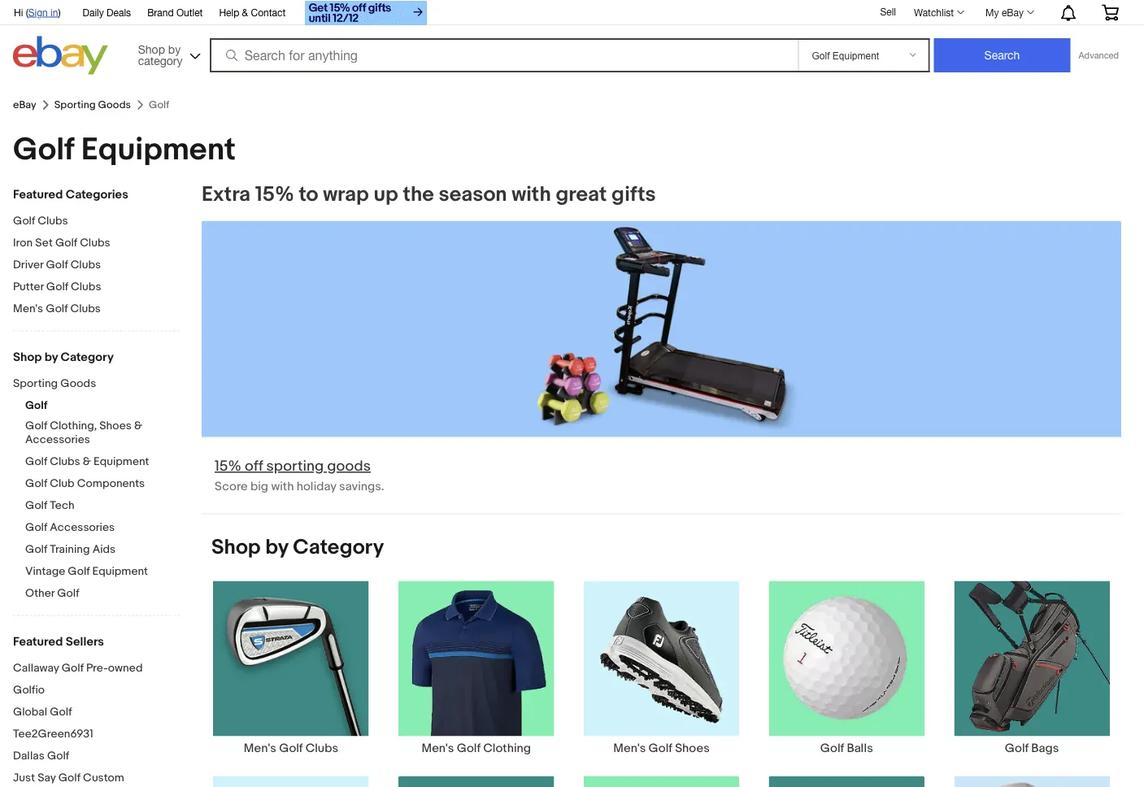 Task type: locate. For each thing, give the bounding box(es) containing it.
1 horizontal spatial men's golf clubs link
[[198, 580, 384, 756]]

0 horizontal spatial goods
[[60, 377, 96, 391]]

season
[[439, 182, 507, 207]]

driver
[[13, 258, 43, 272]]

savings.
[[339, 479, 384, 494]]

brand
[[147, 7, 174, 18]]

0 vertical spatial sporting
[[54, 99, 96, 111]]

2 horizontal spatial &
[[242, 7, 248, 18]]

shop by category inside main content
[[211, 535, 384, 560]]

0 vertical spatial featured
[[13, 187, 63, 202]]

0 vertical spatial accessories
[[25, 433, 90, 447]]

sporting goods link up 'clothing,'
[[13, 377, 168, 392]]

0 vertical spatial by
[[168, 42, 181, 56]]

category
[[61, 350, 114, 365], [293, 535, 384, 560]]

1 vertical spatial goods
[[60, 377, 96, 391]]

1 vertical spatial category
[[293, 535, 384, 560]]

men's golf shoes
[[613, 741, 710, 756]]

by up 'clothing,'
[[44, 350, 58, 365]]

1 vertical spatial &
[[134, 419, 142, 433]]

0 horizontal spatial by
[[44, 350, 58, 365]]

components
[[77, 477, 145, 491]]

bags
[[1031, 741, 1059, 756]]

1 vertical spatial with
[[271, 479, 294, 494]]

extra 15% to wrap up the season with great gifts
[[202, 182, 656, 207]]

2 vertical spatial by
[[265, 535, 288, 560]]

1 horizontal spatial by
[[168, 42, 181, 56]]

men's
[[13, 302, 43, 316], [244, 741, 276, 756], [422, 741, 454, 756], [613, 741, 646, 756]]

sign in link
[[28, 7, 58, 18]]

0 vertical spatial shop by category
[[13, 350, 114, 365]]

0 horizontal spatial with
[[271, 479, 294, 494]]

1 horizontal spatial ebay
[[1002, 7, 1024, 18]]

1 vertical spatial 15%
[[215, 457, 241, 475]]

main content containing extra 15% to wrap up the season with great gifts
[[192, 182, 1131, 787]]

1 vertical spatial sporting
[[13, 377, 58, 391]]

1 horizontal spatial goods
[[98, 99, 131, 111]]

driver golf clubs link
[[13, 258, 180, 274]]

shop by category
[[138, 42, 183, 67]]

shoes inside "men's golf shoes" link
[[675, 741, 710, 756]]

main content
[[192, 182, 1131, 787]]

by down 'brand outlet' link
[[168, 42, 181, 56]]

1 vertical spatial ebay
[[13, 99, 36, 111]]

other golf link
[[25, 587, 180, 602]]

sporting inside sporting goods golf golf clothing, shoes & accessories golf clubs & equipment golf club components golf tech golf accessories golf training aids vintage golf equipment other golf
[[13, 377, 58, 391]]

0 vertical spatial shoes
[[99, 419, 132, 433]]

1 vertical spatial shoes
[[675, 741, 710, 756]]

ebay right my
[[1002, 7, 1024, 18]]

account navigation
[[5, 0, 1131, 27]]

by for extra 15% to wrap up the season with great gifts
[[265, 535, 288, 560]]

golf training aids link
[[25, 543, 180, 558]]

featured categories
[[13, 187, 128, 202]]

& up golf club components link
[[83, 455, 91, 469]]

1 horizontal spatial shoes
[[675, 741, 710, 756]]

category
[[138, 54, 183, 67]]

1 vertical spatial shop
[[13, 350, 42, 365]]

& right help
[[242, 7, 248, 18]]

none text field containing 15% off sporting goods
[[202, 221, 1121, 513]]

None text field
[[202, 221, 1121, 513]]

0 vertical spatial shop
[[138, 42, 165, 56]]

advanced link
[[1071, 39, 1127, 72]]

1 vertical spatial featured
[[13, 635, 63, 649]]

shop by category banner
[[5, 0, 1131, 79]]

shop by category
[[13, 350, 114, 365], [211, 535, 384, 560]]

featured up set
[[13, 187, 63, 202]]

2 featured from the top
[[13, 635, 63, 649]]

categories
[[66, 187, 128, 202]]

accessories up training
[[50, 521, 115, 535]]

category down holiday at left bottom
[[293, 535, 384, 560]]

goods up golf equipment
[[98, 99, 131, 111]]

sporting goods link
[[54, 99, 131, 111], [13, 377, 168, 392]]

custom
[[83, 771, 124, 785]]

1 vertical spatial shop by category
[[211, 535, 384, 560]]

golf clubs link
[[13, 214, 180, 230]]

help
[[219, 7, 239, 18]]

0 horizontal spatial shop
[[13, 350, 42, 365]]

sporting
[[266, 457, 324, 475]]

0 horizontal spatial 15%
[[215, 457, 241, 475]]

contact
[[251, 7, 286, 18]]

iron set golf clubs link
[[13, 236, 180, 252]]

2 vertical spatial shop
[[211, 535, 261, 560]]

0 horizontal spatial category
[[61, 350, 114, 365]]

golf
[[13, 131, 74, 169], [13, 214, 35, 228], [55, 236, 77, 250], [46, 258, 68, 272], [46, 280, 68, 294], [46, 302, 68, 316], [25, 399, 48, 413], [25, 419, 47, 433], [25, 455, 47, 469], [25, 477, 47, 491], [25, 499, 47, 513], [25, 521, 47, 535], [25, 543, 47, 557], [68, 565, 90, 579], [57, 587, 79, 601], [62, 662, 84, 675], [50, 705, 72, 719], [279, 741, 303, 756], [457, 741, 481, 756], [649, 741, 672, 756], [820, 741, 844, 756], [1005, 741, 1029, 756], [47, 749, 69, 763], [58, 771, 80, 785]]

clothing
[[483, 741, 531, 756]]

1 horizontal spatial 15%
[[255, 182, 294, 207]]

golfio
[[13, 683, 45, 697]]

equipment up categories
[[81, 131, 236, 169]]

by
[[168, 42, 181, 56], [44, 350, 58, 365], [265, 535, 288, 560]]

shop inside main content
[[211, 535, 261, 560]]

None submit
[[934, 38, 1071, 72]]

sporting right ebay link
[[54, 99, 96, 111]]

wrap
[[323, 182, 369, 207]]

tech
[[50, 499, 74, 513]]

&
[[242, 7, 248, 18], [134, 419, 142, 433], [83, 455, 91, 469]]

golf clubs iron set golf clubs driver golf clubs putter golf clubs men's golf clubs
[[13, 214, 110, 316]]

shop for extra 15% to wrap up the season with great gifts
[[211, 535, 261, 560]]

15% up score
[[215, 457, 241, 475]]

sporting for sporting goods
[[54, 99, 96, 111]]

0 horizontal spatial shop by category
[[13, 350, 114, 365]]

category up 'clothing,'
[[61, 350, 114, 365]]

1 horizontal spatial shop by category
[[211, 535, 384, 560]]

sporting goods
[[54, 99, 131, 111]]

owned
[[108, 662, 143, 675]]

with left great
[[512, 182, 551, 207]]

daily
[[83, 7, 104, 18]]

0 vertical spatial &
[[242, 7, 248, 18]]

golf clothing, shoes & accessories link
[[25, 419, 180, 448]]

equipment
[[81, 131, 236, 169], [94, 455, 149, 469], [92, 565, 148, 579]]

vintage
[[25, 565, 65, 579]]

ebay
[[1002, 7, 1024, 18], [13, 99, 36, 111]]

global
[[13, 705, 47, 719]]

sign
[[28, 7, 48, 18]]

accessories
[[25, 433, 90, 447], [50, 521, 115, 535]]

up
[[374, 182, 398, 207]]

2 horizontal spatial shop
[[211, 535, 261, 560]]

1 featured from the top
[[13, 187, 63, 202]]

featured
[[13, 187, 63, 202], [13, 635, 63, 649]]

training
[[50, 543, 90, 557]]

shop down score
[[211, 535, 261, 560]]

goods
[[98, 99, 131, 111], [60, 377, 96, 391]]

men's golf clubs link
[[13, 302, 180, 318], [198, 580, 384, 756]]

goods inside sporting goods golf golf clothing, shoes & accessories golf clubs & equipment golf club components golf tech golf accessories golf training aids vintage golf equipment other golf
[[60, 377, 96, 391]]

0 horizontal spatial ebay
[[13, 99, 36, 111]]

list containing men's golf clubs
[[192, 580, 1131, 787]]

0 horizontal spatial &
[[83, 455, 91, 469]]

2 vertical spatial &
[[83, 455, 91, 469]]

1 horizontal spatial &
[[134, 419, 142, 433]]

equipment up components
[[94, 455, 149, 469]]

sporting goods golf golf clothing, shoes & accessories golf clubs & equipment golf club components golf tech golf accessories golf training aids vintage golf equipment other golf
[[13, 377, 149, 601]]

with
[[512, 182, 551, 207], [271, 479, 294, 494]]

shop by category down holiday at left bottom
[[211, 535, 384, 560]]

putter golf clubs link
[[13, 280, 180, 296]]

goods for sporting goods golf golf clothing, shoes & accessories golf clubs & equipment golf club components golf tech golf accessories golf training aids vintage golf equipment other golf
[[60, 377, 96, 391]]

Search for anything text field
[[212, 40, 795, 71]]

sell
[[880, 6, 896, 17]]

in
[[51, 7, 58, 18]]

accessories up "club"
[[25, 433, 90, 447]]

watchlist
[[914, 7, 954, 18]]

1 horizontal spatial shop
[[138, 42, 165, 56]]

men's golf clothing link
[[384, 580, 569, 756]]

0 horizontal spatial men's golf clubs link
[[13, 302, 180, 318]]

goods up 'clothing,'
[[60, 377, 96, 391]]

off
[[245, 457, 263, 475]]

featured up callaway
[[13, 635, 63, 649]]

1 vertical spatial by
[[44, 350, 58, 365]]

equipment down aids
[[92, 565, 148, 579]]

1 vertical spatial accessories
[[50, 521, 115, 535]]

by for featured categories
[[44, 350, 58, 365]]

golf tech link
[[25, 499, 180, 514]]

0 vertical spatial ebay
[[1002, 7, 1024, 18]]

shop by category up 'clothing,'
[[13, 350, 114, 365]]

1 horizontal spatial category
[[293, 535, 384, 560]]

help & contact
[[219, 7, 286, 18]]

tee2green6931
[[13, 727, 93, 741]]

holiday
[[297, 479, 336, 494]]

0 horizontal spatial shoes
[[99, 419, 132, 433]]

clubs
[[38, 214, 68, 228], [80, 236, 110, 250], [70, 258, 101, 272], [71, 280, 101, 294], [70, 302, 101, 316], [50, 455, 80, 469], [306, 741, 338, 756]]

15% inside 15% off sporting goods score big with holiday savings.
[[215, 457, 241, 475]]

list
[[192, 580, 1131, 787]]

sporting goods link up golf equipment
[[54, 99, 131, 111]]

0 vertical spatial category
[[61, 350, 114, 365]]

callaway
[[13, 662, 59, 675]]

shop down putter
[[13, 350, 42, 365]]

& inside 'link'
[[242, 7, 248, 18]]

1 vertical spatial men's golf clubs link
[[198, 580, 384, 756]]

with right big
[[271, 479, 294, 494]]

& up golf clubs & equipment link
[[134, 419, 142, 433]]

15%
[[255, 182, 294, 207], [215, 457, 241, 475]]

sporting up 'clothing,'
[[13, 377, 58, 391]]

by down big
[[265, 535, 288, 560]]

men's for men's golf shoes
[[613, 741, 646, 756]]

men's golf clubs
[[244, 741, 338, 756]]

2 horizontal spatial by
[[265, 535, 288, 560]]

shop
[[138, 42, 165, 56], [13, 350, 42, 365], [211, 535, 261, 560]]

vintage golf equipment link
[[25, 565, 180, 580]]

shop down brand
[[138, 42, 165, 56]]

ebay left sporting goods
[[13, 99, 36, 111]]

daily deals link
[[83, 4, 131, 22]]

0 vertical spatial with
[[512, 182, 551, 207]]

shoes inside sporting goods golf golf clothing, shoes & accessories golf clubs & equipment golf club components golf tech golf accessories golf training aids vintage golf equipment other golf
[[99, 419, 132, 433]]

global golf link
[[13, 705, 180, 721]]

0 vertical spatial goods
[[98, 99, 131, 111]]

your shopping cart image
[[1101, 4, 1120, 21]]

15% left to
[[255, 182, 294, 207]]

extra
[[202, 182, 251, 207]]

category for 15%
[[293, 535, 384, 560]]



Task type: describe. For each thing, give the bounding box(es) containing it.
golf balls
[[820, 741, 873, 756]]

just
[[13, 771, 35, 785]]

clubs inside sporting goods golf golf clothing, shoes & accessories golf clubs & equipment golf club components golf tech golf accessories golf training aids vintage golf equipment other golf
[[50, 455, 80, 469]]

golf bags
[[1005, 741, 1059, 756]]

the
[[403, 182, 434, 207]]

my
[[986, 7, 999, 18]]

featured sellers
[[13, 635, 104, 649]]

my ebay link
[[977, 2, 1042, 22]]

1 horizontal spatial with
[[512, 182, 551, 207]]

0 vertical spatial 15%
[[255, 182, 294, 207]]

deals
[[107, 7, 131, 18]]

(
[[26, 7, 28, 18]]

get an extra 15% off image
[[305, 1, 427, 25]]

shop by category button
[[131, 36, 204, 71]]

hi ( sign in )
[[14, 7, 61, 18]]

iron
[[13, 236, 33, 250]]

callaway golf pre-owned link
[[13, 662, 180, 677]]

to
[[299, 182, 318, 207]]

shop inside shop by category
[[138, 42, 165, 56]]

men's for men's golf clubs
[[244, 741, 276, 756]]

just say golf custom link
[[13, 771, 180, 787]]

2 vertical spatial equipment
[[92, 565, 148, 579]]

golf bags link
[[939, 580, 1125, 756]]

advanced
[[1079, 50, 1119, 61]]

none submit inside shop by category banner
[[934, 38, 1071, 72]]

shop by category for categories
[[13, 350, 114, 365]]

category for categories
[[61, 350, 114, 365]]

say
[[38, 771, 56, 785]]

sporting for sporting goods golf golf clothing, shoes & accessories golf clubs & equipment golf club components golf tech golf accessories golf training aids vintage golf equipment other golf
[[13, 377, 58, 391]]

golf equipment
[[13, 131, 236, 169]]

featured for featured categories
[[13, 187, 63, 202]]

brand outlet
[[147, 7, 203, 18]]

1 vertical spatial equipment
[[94, 455, 149, 469]]

golf balls link
[[754, 580, 939, 756]]

daily deals
[[83, 7, 131, 18]]

none text field inside main content
[[202, 221, 1121, 513]]

set
[[35, 236, 53, 250]]

men's inside golf clubs iron set golf clubs driver golf clubs putter golf clubs men's golf clubs
[[13, 302, 43, 316]]

balls
[[847, 741, 873, 756]]

goods for sporting goods
[[98, 99, 131, 111]]

help & contact link
[[219, 4, 286, 22]]

score
[[215, 479, 248, 494]]

sell link
[[873, 6, 903, 17]]

big
[[250, 479, 268, 494]]

golfio link
[[13, 683, 180, 699]]

golf accessories link
[[25, 521, 180, 536]]

0 vertical spatial equipment
[[81, 131, 236, 169]]

15% off sporting goods score big with holiday savings.
[[215, 457, 384, 494]]

my ebay
[[986, 7, 1024, 18]]

other
[[25, 587, 55, 601]]

tee2green6931 link
[[13, 727, 180, 743]]

men's golf clothing
[[422, 741, 531, 756]]

men's golf shoes link
[[569, 580, 754, 756]]

putter
[[13, 280, 44, 294]]

club
[[50, 477, 74, 491]]

ebay inside account navigation
[[1002, 7, 1024, 18]]

clothing,
[[50, 419, 97, 433]]

0 vertical spatial sporting goods link
[[54, 99, 131, 111]]

golf club components link
[[25, 477, 180, 492]]

sellers
[[66, 635, 104, 649]]

callaway golf pre-owned golfio global golf tee2green6931 dallas golf just say golf custom
[[13, 662, 143, 785]]

ebay link
[[13, 99, 36, 111]]

featured for featured sellers
[[13, 635, 63, 649]]

great
[[556, 182, 607, 207]]

dallas
[[13, 749, 45, 763]]

shop for featured categories
[[13, 350, 42, 365]]

with inside 15% off sporting goods score big with holiday savings.
[[271, 479, 294, 494]]

shop by category for 15%
[[211, 535, 384, 560]]

1 vertical spatial sporting goods link
[[13, 377, 168, 392]]

pre-
[[86, 662, 108, 675]]

by inside shop by category
[[168, 42, 181, 56]]

dallas golf link
[[13, 749, 180, 765]]

golf clubs & equipment link
[[25, 455, 180, 470]]

outlet
[[176, 7, 203, 18]]

brand outlet link
[[147, 4, 203, 22]]

watchlist link
[[905, 2, 972, 22]]

0 vertical spatial men's golf clubs link
[[13, 302, 180, 318]]

aids
[[92, 543, 116, 557]]

goods
[[327, 457, 371, 475]]

men's for men's golf clothing
[[422, 741, 454, 756]]

gifts
[[612, 182, 656, 207]]



Task type: vqa. For each thing, say whether or not it's contained in the screenshot.
text box containing 15% off sporting goods
yes



